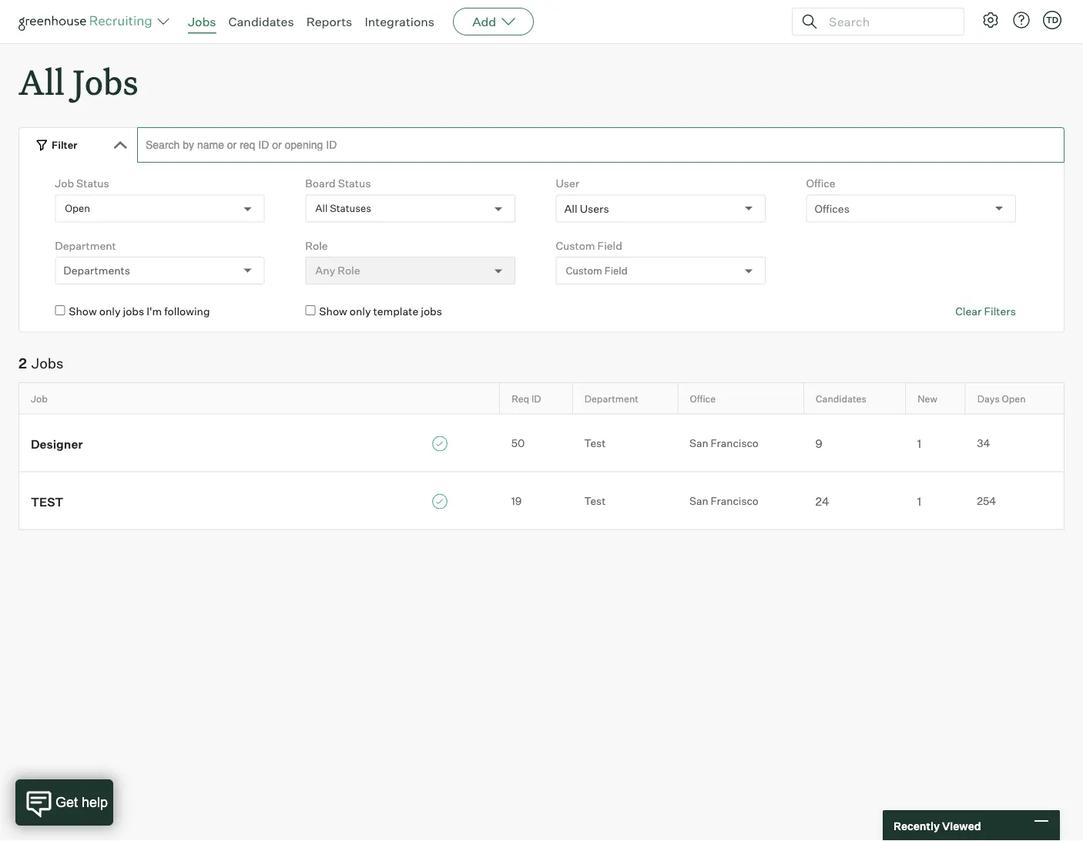 Task type: locate. For each thing, give the bounding box(es) containing it.
greenhouse recruiting image
[[19, 12, 157, 31]]

1 link down new
[[906, 435, 966, 451]]

0 vertical spatial custom field
[[556, 239, 623, 252]]

status up statuses
[[338, 177, 371, 190]]

0 horizontal spatial office
[[690, 393, 716, 404]]

0 vertical spatial test
[[585, 437, 606, 450]]

integrations link
[[365, 14, 435, 29]]

0 horizontal spatial open
[[65, 202, 90, 215]]

departments
[[63, 264, 130, 277]]

0 vertical spatial 1
[[918, 437, 922, 450]]

1 horizontal spatial show
[[319, 305, 347, 318]]

san francisco for designer
[[690, 437, 759, 450]]

0 horizontal spatial candidates
[[229, 14, 294, 29]]

1 show from the left
[[69, 305, 97, 318]]

0 vertical spatial open
[[65, 202, 90, 215]]

0 vertical spatial san
[[690, 437, 709, 450]]

1 link for designer
[[906, 435, 966, 451]]

viewed
[[943, 819, 982, 832]]

2 san from the top
[[690, 495, 709, 508]]

show for show only template jobs
[[319, 305, 347, 318]]

1 francisco from the top
[[711, 437, 759, 450]]

2 1 from the top
[[918, 494, 922, 508]]

1 link for test
[[906, 493, 966, 509]]

jobs
[[188, 14, 216, 29], [73, 59, 138, 104], [31, 355, 63, 372]]

following
[[164, 305, 210, 318]]

1 vertical spatial custom
[[566, 264, 603, 277]]

test for test
[[585, 495, 606, 508]]

1 status from the left
[[76, 177, 109, 190]]

1 link
[[906, 435, 966, 451], [906, 493, 966, 509]]

1 link left 254
[[906, 493, 966, 509]]

department
[[55, 239, 116, 252], [585, 393, 639, 404]]

all up filter
[[19, 59, 65, 104]]

users
[[580, 202, 610, 215]]

jobs left the 'i'm' at the top left of page
[[123, 305, 144, 318]]

custom field down all users
[[556, 239, 623, 252]]

all for all jobs
[[19, 59, 65, 104]]

0 horizontal spatial status
[[76, 177, 109, 190]]

job down filter
[[55, 177, 74, 190]]

status down filter
[[76, 177, 109, 190]]

francisco for test
[[711, 495, 759, 508]]

1 test from the top
[[585, 437, 606, 450]]

1 only from the left
[[99, 305, 121, 318]]

job for job
[[31, 393, 48, 404]]

9
[[816, 437, 823, 450]]

jobs
[[123, 305, 144, 318], [421, 305, 442, 318]]

status
[[76, 177, 109, 190], [338, 177, 371, 190]]

0 horizontal spatial job
[[31, 393, 48, 404]]

candidates up 9 link
[[816, 393, 867, 404]]

1 horizontal spatial status
[[338, 177, 371, 190]]

all
[[19, 59, 65, 104], [565, 202, 578, 215], [316, 202, 328, 215]]

2 horizontal spatial all
[[565, 202, 578, 215]]

1 vertical spatial 1 link
[[906, 493, 966, 509]]

only for template
[[350, 305, 371, 318]]

custom field down users
[[566, 264, 628, 277]]

job down 2 jobs
[[31, 393, 48, 404]]

2 jobs from the left
[[421, 305, 442, 318]]

1 horizontal spatial candidates
[[816, 393, 867, 404]]

0 vertical spatial department
[[55, 239, 116, 252]]

1 horizontal spatial jobs
[[73, 59, 138, 104]]

0 horizontal spatial jobs
[[123, 305, 144, 318]]

francisco
[[711, 437, 759, 450], [711, 495, 759, 508]]

custom down all users
[[556, 239, 596, 252]]

show right show only template jobs checkbox
[[319, 305, 347, 318]]

show right show only jobs i'm following 'checkbox'
[[69, 305, 97, 318]]

test
[[585, 437, 606, 450], [585, 495, 606, 508]]

user
[[556, 177, 580, 190]]

td button
[[1044, 11, 1062, 29]]

2 show from the left
[[319, 305, 347, 318]]

2 san francisco from the top
[[690, 495, 759, 508]]

show
[[69, 305, 97, 318], [319, 305, 347, 318]]

open
[[65, 202, 90, 215], [1002, 393, 1026, 404]]

custom down all users option
[[566, 264, 603, 277]]

only
[[99, 305, 121, 318], [350, 305, 371, 318]]

1 vertical spatial francisco
[[711, 495, 759, 508]]

all users option
[[565, 202, 610, 215]]

status for job status
[[76, 177, 109, 190]]

1 horizontal spatial office
[[807, 177, 836, 190]]

test
[[31, 494, 63, 509]]

1 horizontal spatial job
[[55, 177, 74, 190]]

recently
[[894, 819, 940, 832]]

all left users
[[565, 202, 578, 215]]

0 vertical spatial custom
[[556, 239, 596, 252]]

only left template
[[350, 305, 371, 318]]

clear filters link
[[956, 304, 1017, 319]]

only down departments
[[99, 305, 121, 318]]

job
[[55, 177, 74, 190], [31, 393, 48, 404]]

1 vertical spatial department
[[585, 393, 639, 404]]

0 vertical spatial jobs
[[188, 14, 216, 29]]

san francisco for test
[[690, 495, 759, 508]]

1 vertical spatial san francisco
[[690, 495, 759, 508]]

1 vertical spatial test
[[585, 495, 606, 508]]

san francisco
[[690, 437, 759, 450], [690, 495, 759, 508]]

all down "board"
[[316, 202, 328, 215]]

2 horizontal spatial jobs
[[188, 14, 216, 29]]

1 horizontal spatial all
[[316, 202, 328, 215]]

1 san francisco from the top
[[690, 437, 759, 450]]

1 horizontal spatial jobs
[[421, 305, 442, 318]]

open right 'days'
[[1002, 393, 1026, 404]]

1 horizontal spatial only
[[350, 305, 371, 318]]

0 vertical spatial 1 link
[[906, 435, 966, 451]]

0 vertical spatial candidates
[[229, 14, 294, 29]]

custom
[[556, 239, 596, 252], [566, 264, 603, 277]]

jobs left candidates link
[[188, 14, 216, 29]]

0 vertical spatial job
[[55, 177, 74, 190]]

2 vertical spatial jobs
[[31, 355, 63, 372]]

0 horizontal spatial jobs
[[31, 355, 63, 372]]

1 right 24 link
[[918, 494, 922, 508]]

1 1 from the top
[[918, 437, 922, 450]]

1 vertical spatial open
[[1002, 393, 1026, 404]]

department up departments
[[55, 239, 116, 252]]

1 down new
[[918, 437, 922, 450]]

Search by name or req ID or opening ID text field
[[137, 127, 1065, 163]]

1 horizontal spatial department
[[585, 393, 639, 404]]

i'm
[[147, 305, 162, 318]]

jobs right 2
[[31, 355, 63, 372]]

2 francisco from the top
[[711, 495, 759, 508]]

1
[[918, 437, 922, 450], [918, 494, 922, 508]]

jobs down greenhouse recruiting image
[[73, 59, 138, 104]]

Show only jobs I'm following checkbox
[[55, 305, 65, 315]]

0 horizontal spatial show
[[69, 305, 97, 318]]

san for test
[[690, 495, 709, 508]]

candidates right the jobs link
[[229, 14, 294, 29]]

only for jobs
[[99, 305, 121, 318]]

2
[[19, 355, 27, 372]]

0 horizontal spatial all
[[19, 59, 65, 104]]

field
[[598, 239, 623, 252], [605, 264, 628, 277]]

1 vertical spatial jobs
[[73, 59, 138, 104]]

custom field
[[556, 239, 623, 252], [566, 264, 628, 277]]

1 vertical spatial san
[[690, 495, 709, 508]]

1 vertical spatial 1
[[918, 494, 922, 508]]

1 for test
[[918, 494, 922, 508]]

candidates
[[229, 14, 294, 29], [816, 393, 867, 404]]

candidates link
[[229, 14, 294, 29]]

1 vertical spatial candidates
[[816, 393, 867, 404]]

jobs right template
[[421, 305, 442, 318]]

1 vertical spatial job
[[31, 393, 48, 404]]

2 test from the top
[[585, 495, 606, 508]]

0 vertical spatial francisco
[[711, 437, 759, 450]]

configure image
[[982, 11, 1001, 29]]

req id
[[512, 393, 541, 404]]

san
[[690, 437, 709, 450], [690, 495, 709, 508]]

jobs link
[[188, 14, 216, 29]]

open down job status
[[65, 202, 90, 215]]

template
[[374, 305, 419, 318]]

0 horizontal spatial department
[[55, 239, 116, 252]]

1 san from the top
[[690, 437, 709, 450]]

2 status from the left
[[338, 177, 371, 190]]

0 vertical spatial san francisco
[[690, 437, 759, 450]]

board
[[306, 177, 336, 190]]

all statuses
[[316, 202, 371, 215]]

0 horizontal spatial only
[[99, 305, 121, 318]]

all for all users
[[565, 202, 578, 215]]

department right id
[[585, 393, 639, 404]]

office
[[807, 177, 836, 190], [690, 393, 716, 404]]

2 only from the left
[[350, 305, 371, 318]]

1 1 link from the top
[[906, 435, 966, 451]]

1 vertical spatial field
[[605, 264, 628, 277]]

2 1 link from the top
[[906, 493, 966, 509]]



Task type: describe. For each thing, give the bounding box(es) containing it.
clear filters
[[956, 305, 1017, 318]]

24
[[816, 494, 830, 508]]

1 for designer
[[918, 437, 922, 450]]

designer
[[31, 436, 83, 451]]

days
[[978, 393, 1000, 404]]

days open
[[978, 393, 1026, 404]]

Show only template jobs checkbox
[[306, 305, 316, 315]]

show only jobs i'm following
[[69, 305, 210, 318]]

job status
[[55, 177, 109, 190]]

2 jobs
[[19, 355, 63, 372]]

role
[[306, 239, 328, 252]]

id
[[532, 393, 541, 404]]

reports
[[307, 14, 353, 29]]

Search text field
[[826, 10, 950, 33]]

filters
[[985, 305, 1017, 318]]

td button
[[1041, 8, 1065, 32]]

clear
[[956, 305, 982, 318]]

1 vertical spatial custom field
[[566, 264, 628, 277]]

status for board status
[[338, 177, 371, 190]]

francisco for designer
[[711, 437, 759, 450]]

0 vertical spatial office
[[807, 177, 836, 190]]

show for show only jobs i'm following
[[69, 305, 97, 318]]

reports link
[[307, 14, 353, 29]]

jobs for all jobs
[[73, 59, 138, 104]]

0 vertical spatial field
[[598, 239, 623, 252]]

offices
[[815, 202, 850, 215]]

statuses
[[330, 202, 371, 215]]

1 vertical spatial office
[[690, 393, 716, 404]]

1 horizontal spatial open
[[1002, 393, 1026, 404]]

board status
[[306, 177, 371, 190]]

recently viewed
[[894, 819, 982, 832]]

254
[[978, 495, 997, 508]]

san for designer
[[690, 437, 709, 450]]

test for designer
[[585, 437, 606, 450]]

add button
[[453, 8, 534, 35]]

jobs for 2 jobs
[[31, 355, 63, 372]]

filter
[[52, 139, 78, 151]]

34
[[978, 437, 991, 450]]

1 jobs from the left
[[123, 305, 144, 318]]

td
[[1047, 15, 1059, 25]]

designer link
[[19, 434, 500, 452]]

show only template jobs
[[319, 305, 442, 318]]

test link
[[19, 492, 500, 509]]

all jobs
[[19, 59, 138, 104]]

19
[[512, 495, 522, 508]]

all users
[[565, 202, 610, 215]]

integrations
[[365, 14, 435, 29]]

24 link
[[804, 493, 906, 509]]

9 link
[[804, 435, 906, 451]]

all for all statuses
[[316, 202, 328, 215]]

50
[[512, 437, 525, 450]]

new
[[918, 393, 938, 404]]

job for job status
[[55, 177, 74, 190]]

req
[[512, 393, 530, 404]]

add
[[473, 14, 497, 29]]



Task type: vqa. For each thing, say whether or not it's contained in the screenshot.
second 1 link from the top of the page
yes



